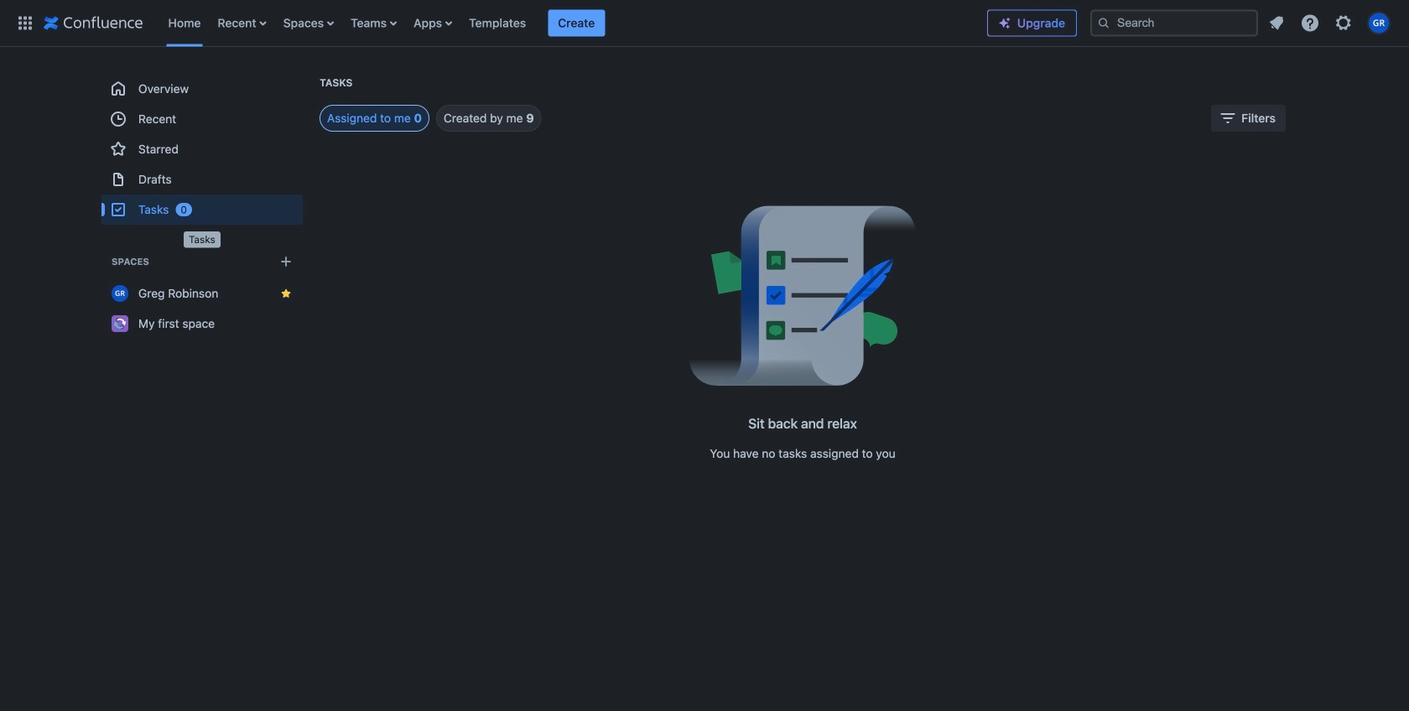 Task type: describe. For each thing, give the bounding box(es) containing it.
Search field
[[1091, 10, 1259, 36]]

notification icon image
[[1267, 13, 1287, 33]]

help icon image
[[1301, 13, 1321, 33]]

list for premium icon
[[1262, 8, 1400, 38]]

list for "appswitcher icon"
[[160, 0, 988, 47]]

create a space image
[[276, 252, 296, 272]]

search image
[[1098, 16, 1111, 30]]



Task type: locate. For each thing, give the bounding box(es) containing it.
premium image
[[998, 16, 1012, 30]]

list item
[[548, 10, 605, 36]]

banner
[[0, 0, 1410, 47]]

confluence image
[[44, 13, 143, 33], [44, 13, 143, 33]]

settings icon image
[[1334, 13, 1354, 33]]

list item inside global element
[[548, 10, 605, 36]]

list
[[160, 0, 988, 47], [1262, 8, 1400, 38]]

0 horizontal spatial list
[[160, 0, 988, 47]]

unstar this space image
[[279, 287, 293, 300]]

tab list
[[300, 105, 542, 132]]

None search field
[[1091, 10, 1259, 36]]

appswitcher icon image
[[15, 13, 35, 33]]

group
[[102, 74, 303, 225]]

1 horizontal spatial list
[[1262, 8, 1400, 38]]

global element
[[10, 0, 988, 47]]



Task type: vqa. For each thing, say whether or not it's contained in the screenshot.
tab list
yes



